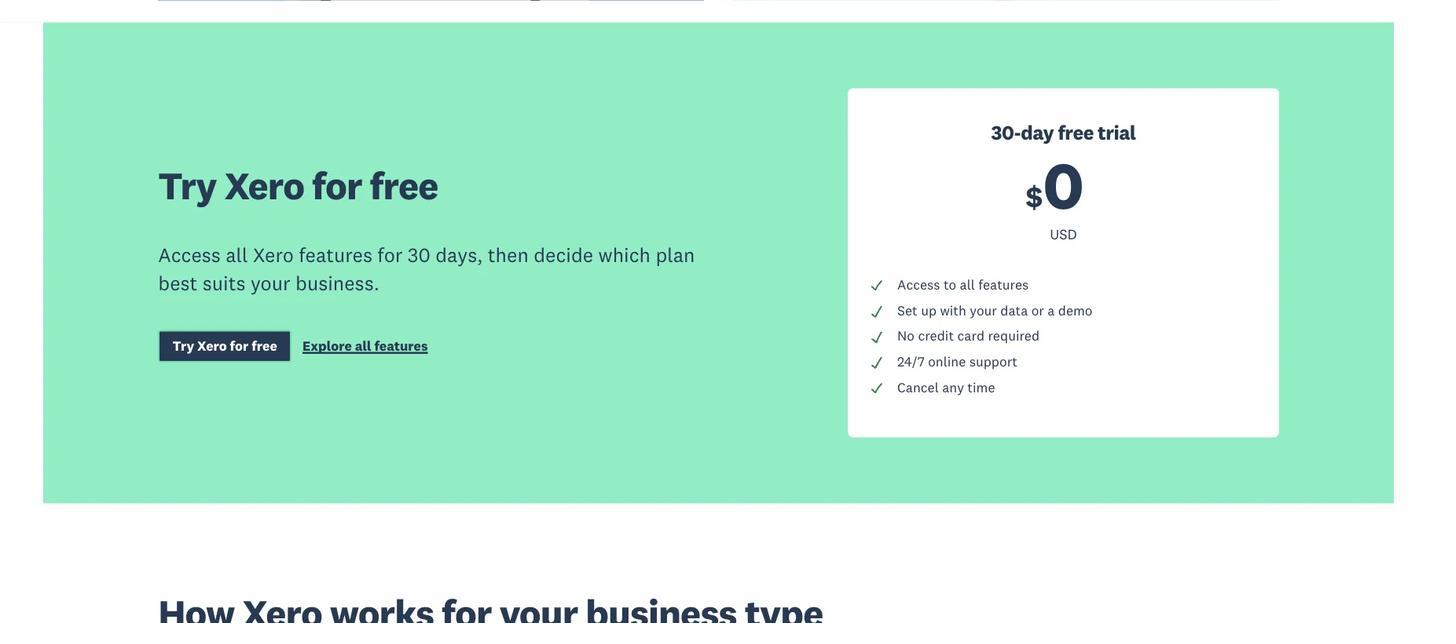 Task type: describe. For each thing, give the bounding box(es) containing it.
$
[[1026, 178, 1043, 215]]

which
[[598, 243, 651, 267]]

try xero for free link
[[158, 330, 292, 363]]

30-day free trial
[[991, 120, 1136, 145]]

0 vertical spatial for
[[312, 162, 362, 210]]

set
[[898, 302, 918, 319]]

with
[[940, 302, 967, 319]]

included image for no credit card required
[[870, 330, 884, 345]]

xero inside access all xero features for 30 days, then decide which plan best suits your business.
[[253, 243, 294, 267]]

24/7 online support
[[898, 354, 1018, 370]]

set up with your data or a demo
[[898, 302, 1093, 319]]

any
[[942, 379, 964, 396]]

usd
[[1050, 226, 1077, 244]]

online
[[928, 354, 966, 370]]

access for access to all features
[[898, 276, 940, 293]]

no
[[898, 328, 915, 345]]

then
[[488, 243, 529, 267]]

included image for access to all features
[[870, 279, 884, 293]]

2 horizontal spatial free
[[1058, 120, 1094, 145]]

0 vertical spatial xero
[[224, 162, 304, 210]]

your inside access all xero features for 30 days, then decide which plan best suits your business.
[[251, 271, 290, 296]]

$ 0
[[1026, 144, 1084, 226]]

access for access all xero features for 30 days, then decide which plan best suits your business.
[[158, 243, 221, 267]]

business.
[[296, 271, 379, 296]]

cancel
[[898, 379, 939, 396]]

all for features
[[355, 338, 371, 355]]

1 vertical spatial your
[[970, 302, 997, 319]]

included image for set up with your data or a demo
[[870, 305, 884, 319]]

required
[[988, 328, 1040, 345]]

explore all features
[[303, 338, 428, 355]]

30-
[[991, 120, 1021, 145]]

plan
[[656, 243, 695, 267]]

1 vertical spatial try
[[173, 338, 194, 355]]



Task type: locate. For each thing, give the bounding box(es) containing it.
0 horizontal spatial for
[[230, 338, 249, 355]]

1 vertical spatial included image
[[870, 330, 884, 345]]

try
[[158, 162, 217, 210], [173, 338, 194, 355]]

0 vertical spatial all
[[226, 243, 248, 267]]

30
[[408, 243, 431, 267]]

your right suits
[[251, 271, 290, 296]]

features
[[299, 243, 372, 267], [979, 276, 1029, 293], [374, 338, 428, 355]]

1 vertical spatial included image
[[870, 356, 884, 370]]

0 vertical spatial try
[[158, 162, 217, 210]]

access up best
[[158, 243, 221, 267]]

1 horizontal spatial all
[[355, 338, 371, 355]]

features up 'set up with your data or a demo'
[[979, 276, 1029, 293]]

free
[[1058, 120, 1094, 145], [370, 162, 438, 210], [252, 338, 277, 355]]

all up suits
[[226, 243, 248, 267]]

1 vertical spatial try xero for free
[[173, 338, 277, 355]]

included image left the 24/7
[[870, 356, 884, 370]]

suits
[[203, 271, 246, 296]]

your
[[251, 271, 290, 296], [970, 302, 997, 319]]

features inside access all xero features for 30 days, then decide which plan best suits your business.
[[299, 243, 372, 267]]

included image
[[870, 279, 884, 293], [870, 330, 884, 345]]

included image left to
[[870, 279, 884, 293]]

for inside access all xero features for 30 days, then decide which plan best suits your business.
[[377, 243, 403, 267]]

2 vertical spatial xero
[[197, 338, 227, 355]]

0 vertical spatial your
[[251, 271, 290, 296]]

0 vertical spatial features
[[299, 243, 372, 267]]

2 horizontal spatial features
[[979, 276, 1029, 293]]

1 vertical spatial free
[[370, 162, 438, 210]]

free left explore
[[252, 338, 277, 355]]

1 included image from the top
[[870, 279, 884, 293]]

to
[[944, 276, 957, 293]]

all
[[226, 243, 248, 267], [960, 276, 975, 293], [355, 338, 371, 355]]

card
[[958, 328, 985, 345]]

all right to
[[960, 276, 975, 293]]

0 horizontal spatial access
[[158, 243, 221, 267]]

0 horizontal spatial features
[[299, 243, 372, 267]]

day
[[1021, 120, 1054, 145]]

best
[[158, 271, 198, 296]]

included image left set
[[870, 305, 884, 319]]

credit
[[918, 328, 954, 345]]

features up business.
[[299, 243, 372, 267]]

24/7
[[898, 354, 925, 370]]

xero
[[224, 162, 304, 210], [253, 243, 294, 267], [197, 338, 227, 355]]

1 horizontal spatial access
[[898, 276, 940, 293]]

0 horizontal spatial free
[[252, 338, 277, 355]]

features for all
[[979, 276, 1029, 293]]

0 horizontal spatial all
[[226, 243, 248, 267]]

1 horizontal spatial for
[[312, 162, 362, 210]]

cancel any time
[[898, 379, 995, 396]]

for
[[312, 162, 362, 210], [377, 243, 403, 267], [230, 338, 249, 355]]

included image
[[870, 305, 884, 319], [870, 356, 884, 370], [870, 382, 884, 396]]

2 included image from the top
[[870, 356, 884, 370]]

access inside access all xero features for 30 days, then decide which plan best suits your business.
[[158, 243, 221, 267]]

decide
[[534, 243, 593, 267]]

1 horizontal spatial your
[[970, 302, 997, 319]]

included image left cancel
[[870, 382, 884, 396]]

2 included image from the top
[[870, 330, 884, 345]]

1 vertical spatial for
[[377, 243, 403, 267]]

try xero for free inside try xero for free link
[[173, 338, 277, 355]]

0 horizontal spatial your
[[251, 271, 290, 296]]

0
[[1043, 144, 1084, 226]]

all right explore
[[355, 338, 371, 355]]

3 included image from the top
[[870, 382, 884, 396]]

0 vertical spatial access
[[158, 243, 221, 267]]

1 horizontal spatial features
[[374, 338, 428, 355]]

2 vertical spatial for
[[230, 338, 249, 355]]

2 horizontal spatial all
[[960, 276, 975, 293]]

1 vertical spatial all
[[960, 276, 975, 293]]

1 vertical spatial xero
[[253, 243, 294, 267]]

days,
[[436, 243, 483, 267]]

features right explore
[[374, 338, 428, 355]]

up
[[921, 302, 937, 319]]

access all xero features for 30 days, then decide which plan best suits your business.
[[158, 243, 695, 296]]

features for xero
[[299, 243, 372, 267]]

data
[[1001, 302, 1028, 319]]

0 vertical spatial included image
[[870, 279, 884, 293]]

included image for cancel any time
[[870, 382, 884, 396]]

free up 30
[[370, 162, 438, 210]]

0 vertical spatial included image
[[870, 305, 884, 319]]

1 vertical spatial access
[[898, 276, 940, 293]]

time
[[968, 379, 995, 396]]

support
[[969, 354, 1018, 370]]

explore all features link
[[303, 338, 428, 358]]

2 vertical spatial free
[[252, 338, 277, 355]]

all for xero
[[226, 243, 248, 267]]

2 vertical spatial included image
[[870, 382, 884, 396]]

trial
[[1098, 120, 1136, 145]]

1 included image from the top
[[870, 305, 884, 319]]

try xero for free
[[158, 162, 438, 210], [173, 338, 277, 355]]

0 vertical spatial try xero for free
[[158, 162, 438, 210]]

access up up
[[898, 276, 940, 293]]

2 vertical spatial features
[[374, 338, 428, 355]]

1 horizontal spatial free
[[370, 162, 438, 210]]

access to all features
[[898, 276, 1029, 293]]

2 vertical spatial all
[[355, 338, 371, 355]]

explore
[[303, 338, 352, 355]]

free right day
[[1058, 120, 1094, 145]]

0 vertical spatial free
[[1058, 120, 1094, 145]]

2 horizontal spatial for
[[377, 243, 403, 267]]

access
[[158, 243, 221, 267], [898, 276, 940, 293]]

no credit card required
[[898, 328, 1040, 345]]

a
[[1048, 302, 1055, 319]]

all inside explore all features link
[[355, 338, 371, 355]]

included image for 24/7 online support
[[870, 356, 884, 370]]

your up card on the bottom of page
[[970, 302, 997, 319]]

included image left no
[[870, 330, 884, 345]]

1 vertical spatial features
[[979, 276, 1029, 293]]

all inside access all xero features for 30 days, then decide which plan best suits your business.
[[226, 243, 248, 267]]

demo
[[1058, 302, 1093, 319]]

or
[[1032, 302, 1044, 319]]



Task type: vqa. For each thing, say whether or not it's contained in the screenshot.
We
no



